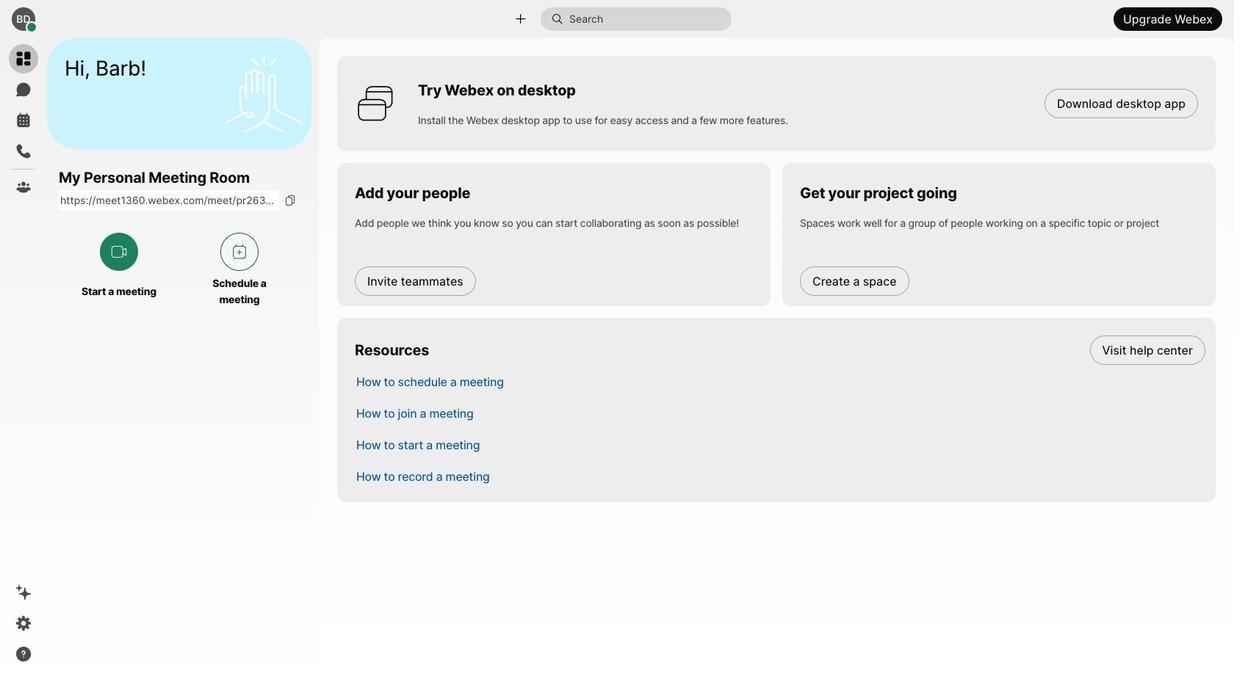 Task type: vqa. For each thing, say whether or not it's contained in the screenshot.
Create new team image
no



Task type: describe. For each thing, give the bounding box(es) containing it.
1 list item from the top
[[345, 334, 1216, 366]]

two hands high fiving image
[[220, 50, 308, 138]]

4 list item from the top
[[345, 429, 1216, 461]]

2 list item from the top
[[345, 366, 1216, 397]]

3 list item from the top
[[345, 397, 1216, 429]]



Task type: locate. For each thing, give the bounding box(es) containing it.
list item
[[345, 334, 1216, 366], [345, 366, 1216, 397], [345, 397, 1216, 429], [345, 429, 1216, 461], [345, 461, 1216, 492]]

navigation
[[0, 38, 47, 683]]

webex tab list
[[9, 44, 38, 202]]

None text field
[[59, 191, 279, 211]]

5 list item from the top
[[345, 461, 1216, 492]]



